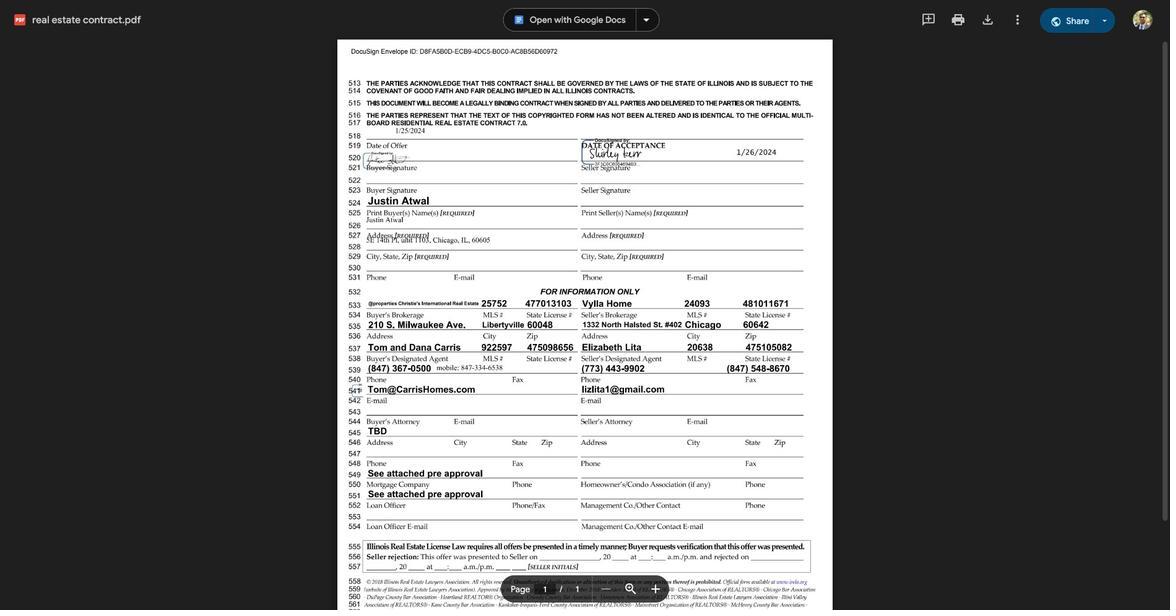 Task type: vqa. For each thing, say whether or not it's contained in the screenshot.
Zoom out 'image'
yes



Task type: locate. For each thing, give the bounding box(es) containing it.
print image
[[951, 12, 966, 27]]

add a comment image
[[921, 12, 936, 27]]

document
[[337, 40, 833, 610]]

application
[[0, 0, 1170, 610]]

Page is 1 text field
[[534, 584, 556, 595]]

document inside showing viewer. element
[[337, 40, 833, 610]]

share. anyone with the link. anyone who has the link can access. no sign-in required. image
[[1050, 16, 1061, 27]]

fit to width image
[[623, 582, 638, 597]]

showing viewer. element
[[0, 0, 1170, 610]]

quick sharing actions image
[[1103, 20, 1107, 22]]

zoom out image
[[599, 582, 614, 597]]



Task type: describe. For each thing, give the bounding box(es) containing it.
page 1 of 1 element
[[501, 576, 593, 603]]

pdf icon image
[[14, 14, 25, 25]]

zoom in image
[[648, 582, 663, 597]]

more actions image
[[1010, 12, 1025, 27]]

download image
[[980, 12, 995, 27]]



